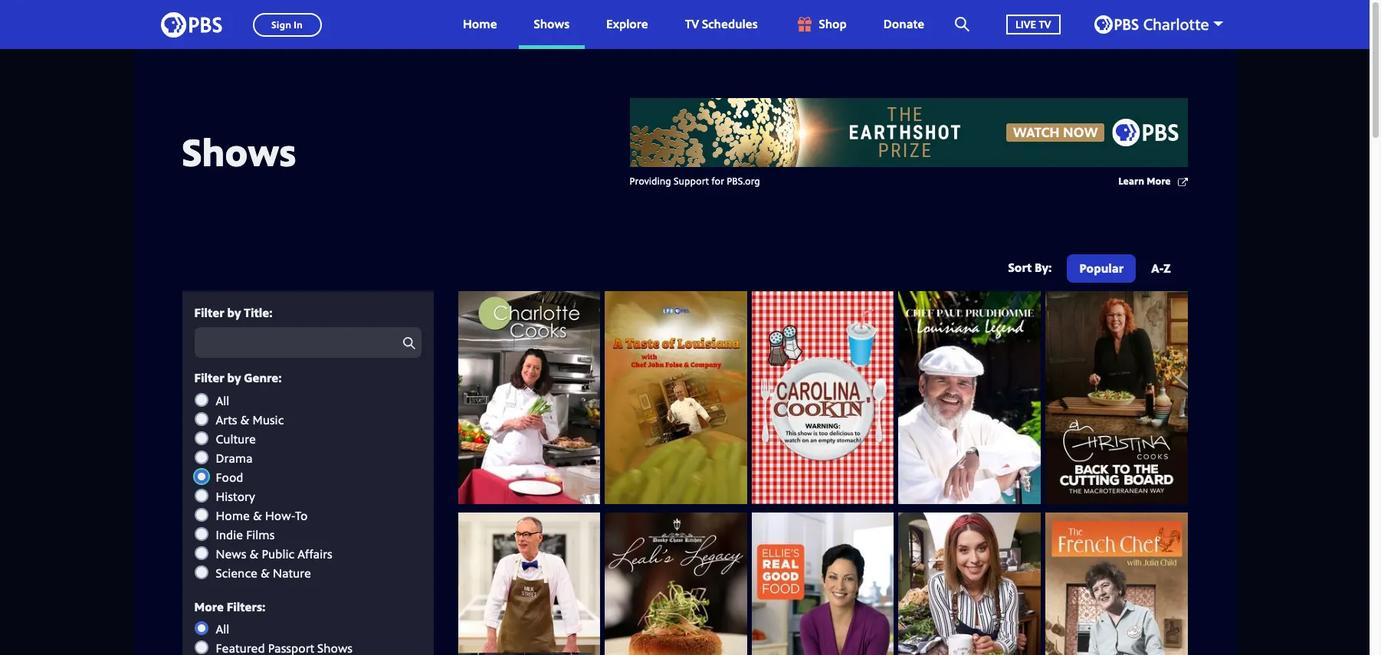 Task type: describe. For each thing, give the bounding box(es) containing it.
charlotte cooks image
[[458, 291, 600, 505]]

0 horizontal spatial tv
[[685, 16, 699, 32]]

home inside home link
[[463, 16, 497, 32]]

history
[[216, 488, 255, 505]]

to
[[295, 507, 308, 524]]

tv schedules
[[685, 16, 758, 32]]

learn more
[[1119, 174, 1171, 188]]

support
[[674, 174, 709, 188]]

popular
[[1080, 260, 1124, 277]]

donate link
[[869, 0, 940, 49]]

& right arts
[[240, 411, 250, 428]]

1 horizontal spatial tv
[[1039, 17, 1052, 31]]

search image
[[955, 17, 970, 31]]

flavor of poland image
[[899, 513, 1041, 656]]

by for genre:
[[227, 370, 241, 387]]

food
[[216, 469, 243, 486]]

explore link
[[591, 0, 664, 49]]

christopher kimball's milk street television image
[[458, 513, 600, 656]]

public
[[262, 546, 295, 563]]

sort
[[1009, 259, 1032, 276]]

news
[[216, 546, 246, 563]]

1 vertical spatial shows
[[182, 125, 296, 178]]

more inside "link"
[[1147, 174, 1171, 188]]

a-z
[[1152, 260, 1171, 277]]

providing support for pbs.org
[[630, 174, 760, 188]]

tv schedules link
[[670, 0, 773, 49]]

filters:
[[227, 599, 266, 615]]

a taste of louisiana with chef john folse & co. image
[[605, 291, 747, 505]]

pbs image
[[161, 7, 222, 42]]

title:
[[244, 304, 273, 321]]

filter for filter by genre: all arts & music culture drama food history home & how-to indie films news & public affairs science & nature
[[194, 370, 224, 387]]

shop
[[819, 16, 847, 32]]

more filters: element
[[194, 621, 421, 656]]

& down films
[[250, 546, 259, 563]]

arts
[[216, 411, 237, 428]]



Task type: locate. For each thing, give the bounding box(es) containing it.
0 horizontal spatial shows
[[182, 125, 296, 178]]

by inside filter by genre: all arts & music culture drama food history home & how-to indie films news & public affairs science & nature
[[227, 370, 241, 387]]

more filters:
[[194, 599, 266, 615]]

filter left 'title:'
[[194, 304, 224, 321]]

filter
[[194, 304, 224, 321], [194, 370, 224, 387]]

1 horizontal spatial shows
[[534, 16, 570, 32]]

more right learn
[[1147, 174, 1171, 188]]

tv left schedules
[[685, 16, 699, 32]]

tv right live
[[1039, 17, 1052, 31]]

the french chef classics image
[[1046, 513, 1188, 656]]

home left 'shows' link
[[463, 16, 497, 32]]

2 by from the top
[[227, 370, 241, 387]]

the dooky chase kitchen: leah's legacy image
[[605, 513, 747, 656]]

1 by from the top
[[227, 304, 241, 321]]

ellie's real good food image
[[752, 513, 894, 656]]

z
[[1164, 260, 1171, 277]]

0 horizontal spatial more
[[194, 599, 224, 615]]

filter by genre: all arts & music culture drama food history home & how-to indie films news & public affairs science & nature
[[194, 370, 333, 582]]

all up arts
[[216, 392, 230, 409]]

a-
[[1152, 260, 1164, 277]]

Filter by Title: text field
[[194, 328, 421, 358]]

all
[[216, 392, 230, 409], [216, 621, 230, 638]]

1 vertical spatial home
[[216, 507, 250, 524]]

films
[[246, 527, 275, 543]]

by
[[227, 304, 241, 321], [227, 370, 241, 387]]

filter for filter by title:
[[194, 304, 224, 321]]

learn
[[1119, 174, 1145, 188]]

by:
[[1035, 259, 1052, 276]]

filter by genre: element
[[194, 392, 421, 582]]

2 all from the top
[[216, 621, 230, 638]]

1 vertical spatial filter
[[194, 370, 224, 387]]

1 vertical spatial more
[[194, 599, 224, 615]]

home link
[[448, 0, 513, 49]]

explore
[[607, 16, 648, 32]]

how-
[[265, 507, 295, 524]]

by left 'genre:'
[[227, 370, 241, 387]]

tv
[[685, 16, 699, 32], [1039, 17, 1052, 31]]

home inside filter by genre: all arts & music culture drama food history home & how-to indie films news & public affairs science & nature
[[216, 507, 250, 524]]

1 horizontal spatial home
[[463, 16, 497, 32]]

0 vertical spatial by
[[227, 304, 241, 321]]

1 vertical spatial by
[[227, 370, 241, 387]]

& down public
[[261, 565, 270, 582]]

live tv
[[1016, 17, 1052, 31]]

0 vertical spatial all
[[216, 392, 230, 409]]

culture
[[216, 431, 256, 448]]

0 vertical spatial shows
[[534, 16, 570, 32]]

live
[[1016, 17, 1037, 31]]

2 filter from the top
[[194, 370, 224, 387]]

home
[[463, 16, 497, 32], [216, 507, 250, 524]]

shop link
[[779, 0, 862, 49]]

donate
[[884, 16, 925, 32]]

1 vertical spatial all
[[216, 621, 230, 638]]

home down the "history"
[[216, 507, 250, 524]]

filter up arts
[[194, 370, 224, 387]]

science
[[216, 565, 258, 582]]

&
[[240, 411, 250, 428], [253, 507, 262, 524], [250, 546, 259, 563], [261, 565, 270, 582]]

0 vertical spatial home
[[463, 16, 497, 32]]

sort by:
[[1009, 259, 1052, 276]]

shows link
[[519, 0, 585, 49]]

providing
[[630, 174, 672, 188]]

for
[[712, 174, 725, 188]]

shows
[[534, 16, 570, 32], [182, 125, 296, 178]]

filter by title:
[[194, 304, 273, 321]]

schedules
[[702, 16, 758, 32]]

nature
[[273, 565, 311, 582]]

sort by: element
[[1065, 255, 1184, 287]]

christina cooks: back to the cutting board image
[[1046, 291, 1188, 505]]

& up films
[[253, 507, 262, 524]]

0 horizontal spatial home
[[216, 507, 250, 524]]

1 horizontal spatial more
[[1147, 174, 1171, 188]]

all inside more filters: 'element'
[[216, 621, 230, 638]]

indie
[[216, 527, 243, 543]]

more
[[1147, 174, 1171, 188], [194, 599, 224, 615]]

1 all from the top
[[216, 392, 230, 409]]

by for title:
[[227, 304, 241, 321]]

genre:
[[244, 370, 282, 387]]

pbs.org
[[727, 174, 760, 188]]

by left 'title:'
[[227, 304, 241, 321]]

1 filter from the top
[[194, 304, 224, 321]]

carolina cookin' image
[[752, 291, 894, 505]]

drama
[[216, 450, 253, 467]]

pbs charlotte image
[[1095, 15, 1209, 34]]

shows inside 'shows' link
[[534, 16, 570, 32]]

music
[[253, 411, 284, 428]]

affairs
[[298, 546, 333, 563]]

learn more link
[[1119, 174, 1188, 190]]

advertisement region
[[630, 98, 1188, 167]]

live tv link
[[992, 0, 1076, 49]]

0 vertical spatial more
[[1147, 174, 1171, 188]]

all inside filter by genre: all arts & music culture drama food history home & how-to indie films news & public affairs science & nature
[[216, 392, 230, 409]]

all down more filters:
[[216, 621, 230, 638]]

more left filters:
[[194, 599, 224, 615]]

0 vertical spatial filter
[[194, 304, 224, 321]]

chef paul prudhomme: louisiana legend image
[[899, 291, 1041, 505]]

filter inside filter by genre: all arts & music culture drama food history home & how-to indie films news & public affairs science & nature
[[194, 370, 224, 387]]



Task type: vqa. For each thing, say whether or not it's contained in the screenshot.
1st 'filter' from the top
yes



